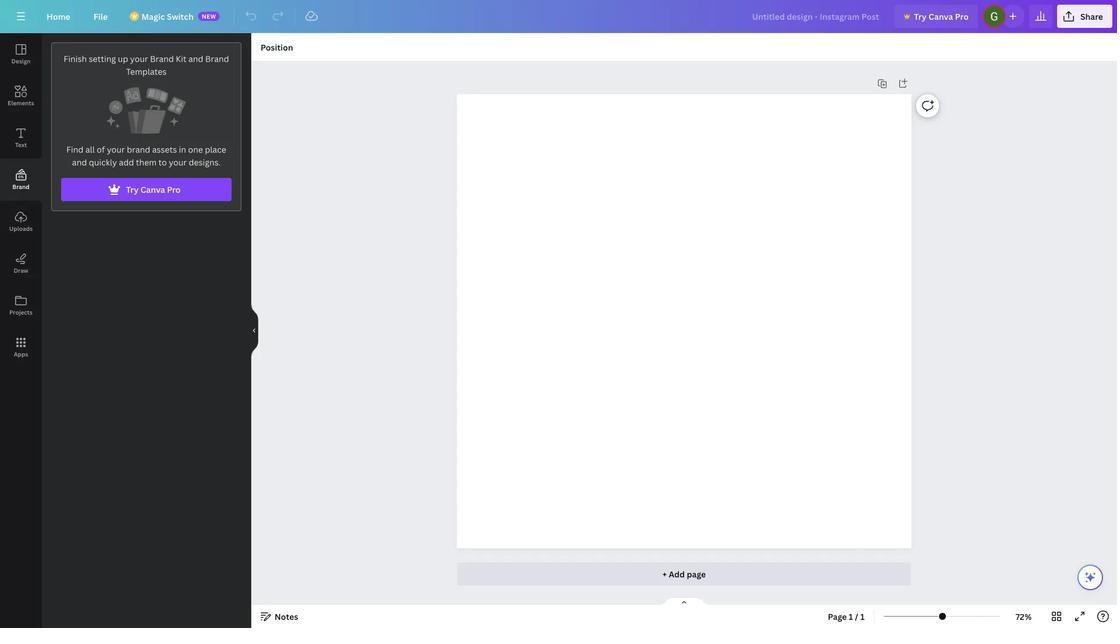 Task type: locate. For each thing, give the bounding box(es) containing it.
0 horizontal spatial 1
[[849, 611, 853, 622]]

1 left /
[[849, 611, 853, 622]]

1 horizontal spatial try canva pro
[[914, 11, 969, 22]]

text
[[15, 141, 27, 149]]

0 horizontal spatial and
[[72, 157, 87, 168]]

your down in
[[169, 157, 187, 168]]

and right kit
[[188, 53, 203, 64]]

projects
[[9, 308, 33, 316]]

1 vertical spatial and
[[72, 157, 87, 168]]

1 vertical spatial canva
[[140, 184, 165, 195]]

0 vertical spatial and
[[188, 53, 203, 64]]

magic switch
[[141, 11, 194, 22]]

magic
[[141, 11, 165, 22]]

your for brand
[[107, 144, 125, 155]]

1 horizontal spatial pro
[[955, 11, 969, 22]]

side panel tab list
[[0, 33, 42, 368]]

brand right kit
[[205, 53, 229, 64]]

try canva pro
[[914, 11, 969, 22], [126, 184, 181, 195]]

brand button
[[0, 159, 42, 201]]

1 horizontal spatial brand
[[150, 53, 174, 64]]

draw button
[[0, 243, 42, 284]]

0 vertical spatial try canva pro button
[[894, 5, 978, 28]]

them
[[136, 157, 156, 168]]

setting
[[89, 53, 116, 64]]

your right of at the top of page
[[107, 144, 125, 155]]

page
[[828, 611, 847, 622]]

1 horizontal spatial try
[[914, 11, 927, 22]]

+ add page
[[663, 569, 706, 580]]

place
[[205, 144, 226, 155]]

your inside finish setting up your brand kit and brand templates
[[130, 53, 148, 64]]

0 vertical spatial your
[[130, 53, 148, 64]]

1 horizontal spatial and
[[188, 53, 203, 64]]

switch
[[167, 11, 194, 22]]

canva inside main menu bar
[[929, 11, 953, 22]]

0 vertical spatial pro
[[955, 11, 969, 22]]

your
[[130, 53, 148, 64], [107, 144, 125, 155], [169, 157, 187, 168]]

pro
[[955, 11, 969, 22], [167, 184, 181, 195]]

your up templates
[[130, 53, 148, 64]]

file
[[94, 11, 108, 22]]

pro inside main menu bar
[[955, 11, 969, 22]]

show pages image
[[656, 597, 712, 606]]

try canva pro button
[[894, 5, 978, 28], [61, 178, 232, 201]]

1 vertical spatial your
[[107, 144, 125, 155]]

1 horizontal spatial 1
[[860, 611, 865, 622]]

0 horizontal spatial try canva pro
[[126, 184, 181, 195]]

1 right /
[[860, 611, 865, 622]]

0 horizontal spatial pro
[[167, 184, 181, 195]]

position
[[261, 42, 293, 53]]

canva
[[929, 11, 953, 22], [140, 184, 165, 195]]

1 horizontal spatial your
[[130, 53, 148, 64]]

brand up uploads button
[[12, 183, 30, 191]]

home
[[47, 11, 70, 22]]

0 vertical spatial canva
[[929, 11, 953, 22]]

0 horizontal spatial try
[[126, 184, 139, 195]]

and inside find all of your brand assets in one place and quickly add them to your designs.
[[72, 157, 87, 168]]

hide image
[[251, 303, 258, 359]]

1 horizontal spatial try canva pro button
[[894, 5, 978, 28]]

1 vertical spatial try
[[126, 184, 139, 195]]

apps button
[[0, 326, 42, 368]]

add
[[119, 157, 134, 168]]

0 vertical spatial try canva pro
[[914, 11, 969, 22]]

notes button
[[256, 607, 303, 626]]

2 vertical spatial your
[[169, 157, 187, 168]]

brand
[[150, 53, 174, 64], [205, 53, 229, 64], [12, 183, 30, 191]]

and
[[188, 53, 203, 64], [72, 157, 87, 168]]

Design title text field
[[743, 5, 890, 28]]

0 horizontal spatial brand
[[12, 183, 30, 191]]

brand left kit
[[150, 53, 174, 64]]

try inside main menu bar
[[914, 11, 927, 22]]

0 horizontal spatial canva
[[140, 184, 165, 195]]

finish
[[64, 53, 87, 64]]

2 horizontal spatial your
[[169, 157, 187, 168]]

0 horizontal spatial your
[[107, 144, 125, 155]]

projects button
[[0, 284, 42, 326]]

new
[[202, 12, 216, 20]]

1 horizontal spatial canva
[[929, 11, 953, 22]]

try
[[914, 11, 927, 22], [126, 184, 139, 195]]

brand inside button
[[12, 183, 30, 191]]

1 vertical spatial pro
[[167, 184, 181, 195]]

in
[[179, 144, 186, 155]]

and down find on the top of page
[[72, 157, 87, 168]]

1
[[849, 611, 853, 622], [860, 611, 865, 622]]

1 vertical spatial try canva pro
[[126, 184, 181, 195]]

one
[[188, 144, 203, 155]]

finish setting up your brand kit and brand templates
[[64, 53, 229, 77]]

uploads button
[[0, 201, 42, 243]]

+ add page button
[[457, 563, 911, 586]]

1 vertical spatial try canva pro button
[[61, 178, 232, 201]]

0 vertical spatial try
[[914, 11, 927, 22]]



Task type: describe. For each thing, give the bounding box(es) containing it.
canva assistant image
[[1083, 571, 1097, 585]]

share button
[[1057, 5, 1112, 28]]

draw
[[14, 266, 28, 274]]

brand
[[127, 144, 150, 155]]

file button
[[84, 5, 117, 28]]

notes
[[275, 611, 298, 622]]

up
[[118, 53, 128, 64]]

page
[[687, 569, 706, 580]]

to
[[158, 157, 167, 168]]

position button
[[256, 38, 298, 56]]

try canva pro inside main menu bar
[[914, 11, 969, 22]]

1 1 from the left
[[849, 611, 853, 622]]

0 horizontal spatial try canva pro button
[[61, 178, 232, 201]]

2 horizontal spatial brand
[[205, 53, 229, 64]]

elements button
[[0, 75, 42, 117]]

of
[[97, 144, 105, 155]]

all
[[85, 144, 95, 155]]

text button
[[0, 117, 42, 159]]

/
[[855, 611, 858, 622]]

kit
[[176, 53, 186, 64]]

try canva pro button inside main menu bar
[[894, 5, 978, 28]]

find
[[66, 144, 83, 155]]

share
[[1080, 11, 1103, 22]]

your for brand
[[130, 53, 148, 64]]

+
[[663, 569, 667, 580]]

page 1 / 1
[[828, 611, 865, 622]]

apps
[[14, 350, 28, 358]]

2 1 from the left
[[860, 611, 865, 622]]

72%
[[1016, 611, 1032, 622]]

and inside finish setting up your brand kit and brand templates
[[188, 53, 203, 64]]

quickly
[[89, 157, 117, 168]]

find all of your brand assets in one place and quickly add them to your designs.
[[66, 144, 226, 168]]

home link
[[37, 5, 80, 28]]

main menu bar
[[0, 0, 1117, 33]]

72% button
[[1005, 607, 1043, 626]]

templates
[[126, 66, 167, 77]]

add
[[669, 569, 685, 580]]

design button
[[0, 33, 42, 75]]

designs.
[[189, 157, 221, 168]]

assets
[[152, 144, 177, 155]]

elements
[[8, 99, 34, 107]]

uploads
[[9, 225, 33, 232]]

design
[[11, 57, 31, 65]]



Task type: vqa. For each thing, say whether or not it's contained in the screenshot.
the right Shapes
no



